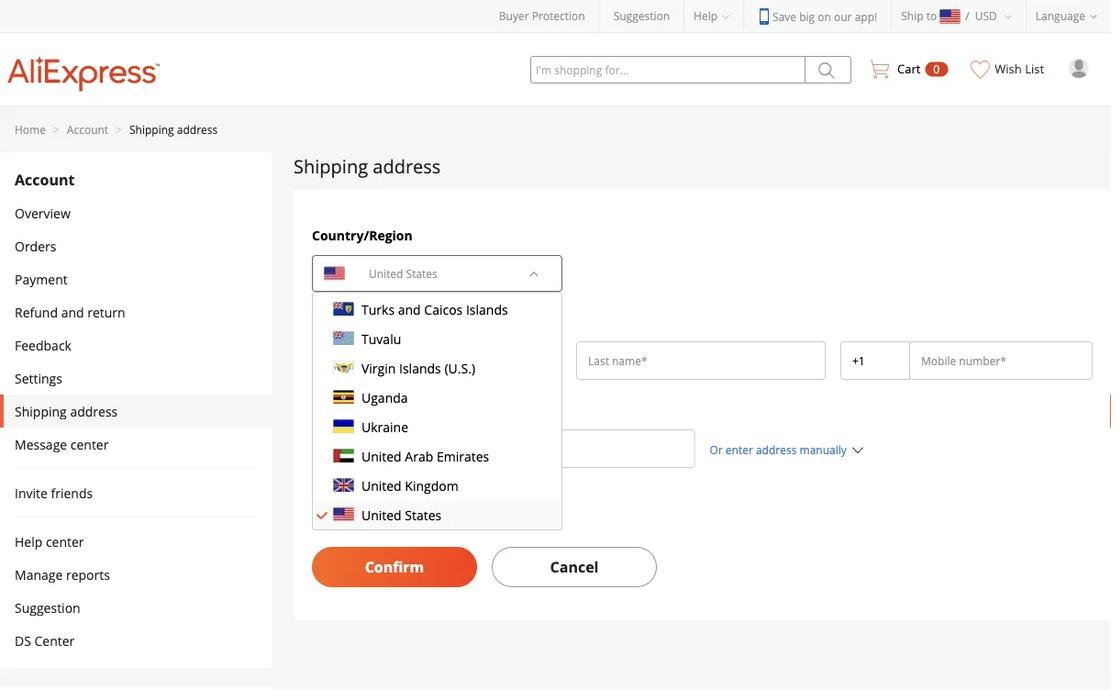 Task type: locate. For each thing, give the bounding box(es) containing it.
ukraine
[[362, 418, 408, 435]]

default
[[376, 505, 419, 522]]

0 vertical spatial help
[[694, 8, 718, 23]]

1 vertical spatial united
[[362, 477, 402, 494]]

islands right the caicos
[[466, 301, 508, 318]]

0
[[934, 61, 940, 77]]

or enter address manually row
[[305, 429, 1100, 483]]

1 horizontal spatial shipping address
[[294, 153, 441, 178]]

center
[[70, 435, 109, 453], [46, 533, 84, 550]]

united
[[362, 447, 402, 465], [362, 477, 402, 494], [362, 506, 402, 524]]

account link
[[67, 122, 108, 137]]

reports
[[66, 566, 110, 583]]

wish
[[995, 61, 1022, 77]]

0 horizontal spatial help
[[15, 533, 42, 550]]

None submit
[[806, 56, 852, 84]]

center right message
[[70, 435, 109, 453]]

account up overview
[[15, 170, 75, 190]]

row
[[305, 341, 1100, 385]]

0 vertical spatial islands
[[466, 301, 508, 318]]

1 united from the top
[[362, 447, 402, 465]]

country/region
[[312, 226, 413, 244]]

center up manage reports
[[46, 533, 84, 550]]

and left the return
[[61, 303, 84, 321]]

home > account > shipping address
[[15, 122, 218, 137]]

united kingdom
[[362, 477, 459, 494]]

refund
[[15, 303, 58, 321]]

account right home link
[[67, 122, 108, 137]]

help center
[[15, 533, 84, 550]]

united right set
[[362, 506, 402, 524]]

buyer protection link
[[499, 8, 585, 23]]

home link
[[15, 122, 46, 137]]

and for turks
[[398, 301, 421, 318]]

message
[[15, 435, 67, 453]]

manually
[[800, 442, 847, 457]]

> right 'account' link
[[116, 122, 122, 137]]

united up as
[[362, 477, 402, 494]]

cancel button
[[492, 547, 657, 587]]

2 vertical spatial united
[[362, 506, 402, 524]]

turks
[[362, 301, 395, 318]]

0 vertical spatial suggestion
[[614, 8, 670, 23]]

shipping up message
[[15, 402, 67, 420]]

>
[[53, 122, 60, 137], [116, 122, 122, 137]]

shipping
[[129, 122, 174, 137], [294, 153, 368, 178], [15, 402, 67, 420]]

virgin islands (u.s.)
[[362, 359, 475, 377]]

islands left (u.s.)
[[399, 359, 441, 377]]

united for united kingdom
[[362, 477, 402, 494]]

manage reports
[[15, 566, 110, 583]]

message center
[[15, 435, 109, 453]]

grid
[[305, 226, 1100, 587]]

1 horizontal spatial islands
[[466, 301, 508, 318]]

> right home link
[[53, 122, 60, 137]]

0 horizontal spatial and
[[61, 303, 84, 321]]

/
[[966, 8, 970, 23]]

suggestion
[[614, 8, 670, 23], [15, 599, 80, 616]]

app!
[[855, 9, 877, 24]]

1 horizontal spatial help
[[694, 8, 718, 23]]

center
[[34, 632, 75, 649]]

virgin
[[362, 359, 396, 377]]

0 horizontal spatial islands
[[399, 359, 441, 377]]

None field
[[853, 351, 898, 370]]

arrow down image
[[529, 268, 540, 279]]

language link
[[1027, 0, 1111, 32]]

settings
[[15, 369, 62, 387]]

1 vertical spatial shipping address
[[15, 402, 118, 420]]

account
[[67, 122, 108, 137], [15, 170, 75, 190]]

shipping address link
[[129, 122, 218, 137]]

ds
[[15, 632, 31, 649]]

0 vertical spatial center
[[70, 435, 109, 453]]

or enter address manually
[[710, 442, 847, 457]]

invite
[[15, 484, 48, 501]]

First name* field
[[324, 351, 550, 370]]

3 united from the top
[[362, 506, 402, 524]]

shipping right 'account' link
[[129, 122, 174, 137]]

1 vertical spatial shipping
[[294, 153, 368, 178]]

usd
[[975, 8, 997, 23]]

help
[[694, 8, 718, 23], [15, 533, 42, 550]]

home
[[15, 122, 46, 137]]

overview
[[15, 204, 70, 222]]

1 vertical spatial help
[[15, 533, 42, 550]]

0 horizontal spatial >
[[53, 122, 60, 137]]

save
[[773, 9, 797, 24]]

Mobile number* field
[[921, 351, 1081, 370]]

confirm
[[365, 557, 424, 577]]

1 vertical spatial suggestion
[[15, 599, 80, 616]]

shipping up country/region at the top
[[294, 153, 368, 178]]

1 horizontal spatial shipping
[[129, 122, 174, 137]]

shipping address
[[294, 153, 441, 178], [15, 402, 118, 420]]

islands
[[466, 301, 508, 318], [399, 359, 441, 377]]

united arab emirates
[[362, 447, 489, 465]]

cancel
[[550, 557, 599, 577]]

address
[[312, 401, 363, 418]]

and
[[398, 301, 421, 318], [61, 303, 84, 321]]

shipping address up 'message center'
[[15, 402, 118, 420]]

0 vertical spatial shipping address
[[294, 153, 441, 178]]

1 horizontal spatial >
[[116, 122, 122, 137]]

list box
[[312, 265, 563, 530]]

0 horizontal spatial shipping
[[15, 402, 67, 420]]

2 united from the top
[[362, 477, 402, 494]]

address inside row
[[756, 442, 797, 457]]

1 vertical spatial center
[[46, 533, 84, 550]]

help right suggestion link
[[694, 8, 718, 23]]

suggestion up i'm shopping for... text field
[[614, 8, 670, 23]]

our
[[834, 9, 852, 24]]

friends
[[51, 484, 93, 501]]

refund and return
[[15, 303, 125, 321]]

united down ukraine
[[362, 447, 402, 465]]

or
[[710, 442, 723, 457]]

set
[[338, 505, 356, 522]]

help for help
[[694, 8, 718, 23]]

shipping address up country/region at the top
[[294, 153, 441, 178]]

suggestion up ds center
[[15, 599, 80, 616]]

1 horizontal spatial and
[[398, 301, 421, 318]]

wish list
[[995, 61, 1044, 77]]

2 horizontal spatial shipping
[[294, 153, 368, 178]]

1 horizontal spatial suggestion
[[614, 8, 670, 23]]

address
[[177, 122, 218, 137], [373, 153, 441, 178], [70, 402, 118, 420], [756, 442, 797, 457], [477, 505, 524, 522]]

and down 'turkmenistan'
[[398, 301, 421, 318]]

0 vertical spatial united
[[362, 447, 402, 465]]

help up manage
[[15, 533, 42, 550]]



Task type: describe. For each thing, give the bounding box(es) containing it.
save big on our app!
[[773, 9, 877, 24]]

on
[[818, 9, 831, 24]]

0 vertical spatial shipping
[[129, 122, 174, 137]]

I'm shopping for... text field
[[530, 56, 806, 84]]

ds center
[[15, 632, 75, 649]]

grid containing confirm
[[305, 226, 1100, 587]]

(u.s.)
[[445, 359, 475, 377]]

protection
[[532, 8, 585, 23]]

help for help center
[[15, 533, 42, 550]]

wish list link
[[962, 33, 1054, 93]]

ship to
[[901, 8, 937, 23]]

enter
[[726, 442, 753, 457]]

information
[[371, 312, 449, 330]]

buyer
[[499, 8, 529, 23]]

kingdom
[[405, 477, 459, 494]]

turks and caicos islands
[[362, 301, 508, 318]]

turkmenistan
[[362, 271, 445, 289]]

as
[[360, 505, 373, 522]]

to
[[927, 8, 937, 23]]

feedback
[[15, 336, 71, 354]]

payment
[[15, 270, 68, 288]]

orders
[[15, 237, 56, 255]]

shipping
[[422, 505, 473, 522]]

ship
[[901, 8, 924, 23]]

invite friends
[[15, 484, 93, 501]]

center for message center
[[70, 435, 109, 453]]

2 vertical spatial shipping
[[15, 402, 67, 420]]

language
[[1036, 8, 1086, 23]]

1 vertical spatial islands
[[399, 359, 441, 377]]

/ usd
[[966, 8, 997, 23]]

Last name* field
[[588, 351, 814, 370]]

Search by ZIP Code, street, or address field
[[335, 440, 683, 458]]

list box containing turkmenistan
[[312, 265, 563, 530]]

center for help center
[[46, 533, 84, 550]]

uganda
[[362, 389, 408, 406]]

suggestion link
[[614, 8, 670, 23]]

1 vertical spatial account
[[15, 170, 75, 190]]

United States field
[[358, 258, 518, 289]]

caicos
[[424, 301, 463, 318]]

confirm button
[[312, 547, 477, 587]]

united for united states
[[362, 506, 402, 524]]

united states
[[362, 506, 442, 524]]

states
[[405, 506, 442, 524]]

tuvalu
[[362, 330, 401, 347]]

arab
[[405, 447, 433, 465]]

and for refund
[[61, 303, 84, 321]]

return
[[87, 303, 125, 321]]

big
[[799, 9, 815, 24]]

united for united arab emirates
[[362, 447, 402, 465]]

personal information
[[312, 312, 449, 330]]

1 > from the left
[[53, 122, 60, 137]]

set as default shipping address
[[338, 505, 524, 522]]

search image
[[324, 443, 335, 455]]

list
[[1025, 61, 1044, 77]]

save big on our app! link
[[758, 8, 877, 25]]

personal
[[312, 312, 368, 330]]

manage
[[15, 566, 63, 583]]

buyer protection
[[499, 8, 585, 23]]

cart
[[897, 61, 921, 77]]

emirates
[[437, 447, 489, 465]]

2 > from the left
[[116, 122, 122, 137]]

0 horizontal spatial shipping address
[[15, 402, 118, 420]]

0 vertical spatial account
[[67, 122, 108, 137]]

0 horizontal spatial suggestion
[[15, 599, 80, 616]]



Task type: vqa. For each thing, say whether or not it's contained in the screenshot.
right HELP
yes



